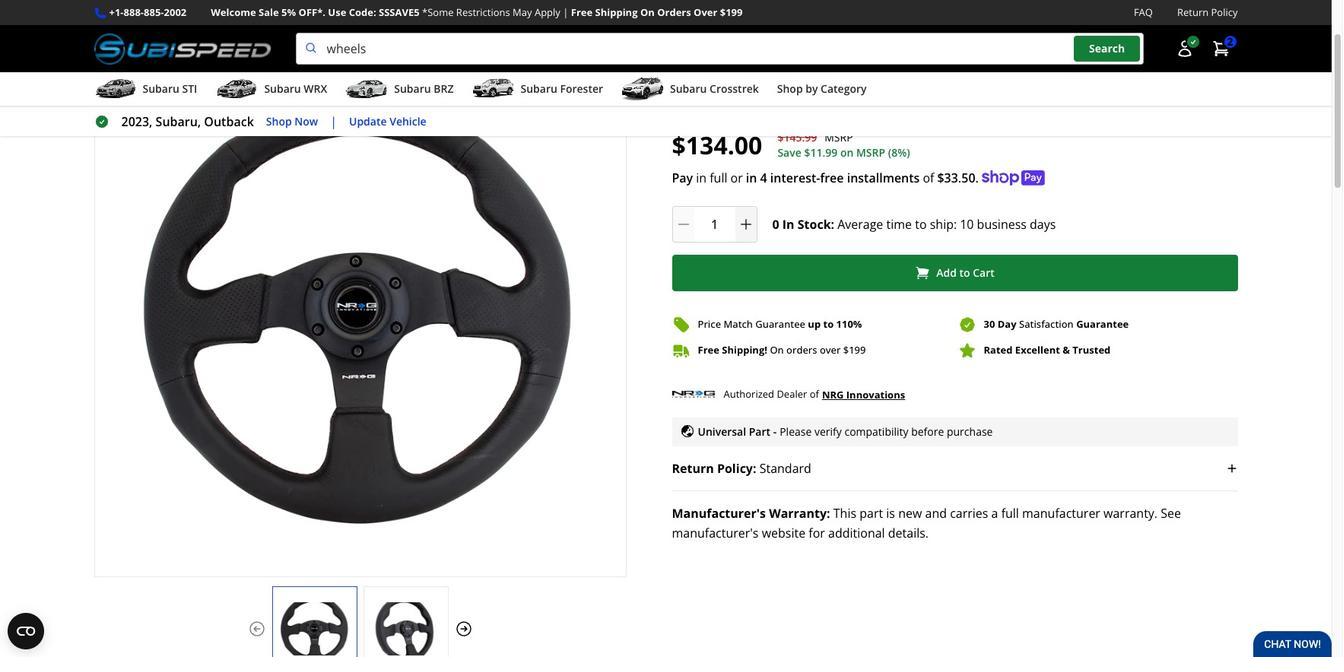 Task type: locate. For each thing, give the bounding box(es) containing it.
faq
[[1134, 5, 1153, 19]]

subaru for subaru crosstrek
[[670, 81, 707, 96]]

and down 5%
[[270, 20, 288, 34]]

a right write
[[766, 100, 771, 114]]

shop for shop now
[[266, 114, 292, 128]]

0 vertical spatial return
[[1177, 5, 1209, 19]]

1 vertical spatial -
[[773, 424, 777, 439]]

guarantee up trusted
[[1076, 317, 1129, 331]]

empty star image
[[672, 101, 685, 115], [685, 101, 699, 115], [699, 101, 712, 115], [712, 101, 725, 115]]

1 vertical spatial and
[[925, 505, 947, 522]]

$145.99
[[778, 130, 817, 145]]

msrp up on
[[825, 130, 853, 145]]

return left policy:
[[672, 460, 714, 477]]

| right now at the top of the page
[[330, 113, 337, 130]]

1 horizontal spatial shop
[[777, 81, 803, 96]]

and right new
[[925, 505, 947, 522]]

full right the carries
[[1001, 505, 1019, 522]]

shop up review
[[777, 81, 803, 96]]

3 subaru from the left
[[394, 81, 431, 96]]

nrg innovations reinforced steering wheel - leather steering wheel 320mm w/ black stitch
[[672, 47, 1237, 93]]

subaru,
[[156, 113, 201, 130]]

in right pay
[[696, 169, 707, 186]]

guarantee up free shipping! on orders over $199
[[756, 317, 805, 331]]

wheel down sale
[[239, 20, 268, 34]]

rated excellent & trusted
[[984, 343, 1111, 357]]

nrg up w/
[[672, 47, 705, 68]]

1 horizontal spatial full
[[1001, 505, 1019, 522]]

3 / from the left
[[356, 19, 360, 36]]

wheel down faq link on the top right of the page
[[1132, 47, 1178, 68]]

average
[[838, 216, 883, 232]]

1 horizontal spatial -
[[997, 47, 1002, 68]]

0 vertical spatial |
[[563, 5, 568, 19]]

110%
[[836, 317, 862, 331]]

excellent
[[1015, 343, 1060, 357]]

| right apply
[[563, 5, 568, 19]]

subaru brz button
[[345, 75, 454, 106]]

msrp
[[825, 130, 853, 145], [856, 145, 885, 159]]

0 vertical spatial a
[[766, 100, 771, 114]]

use
[[328, 5, 346, 19]]

1 horizontal spatial free
[[698, 343, 719, 357]]

free down the price
[[698, 343, 719, 357]]

1 subaru from the left
[[143, 81, 179, 96]]

return left policy
[[1177, 5, 1209, 19]]

days
[[1030, 216, 1056, 232]]

wheel left leather
[[948, 47, 993, 68]]

orders
[[786, 343, 817, 357]]

installments
[[847, 169, 920, 186]]

of right dealer
[[810, 387, 819, 401]]

1 horizontal spatial nrg
[[822, 388, 844, 401]]

before
[[911, 424, 944, 439]]

subaru left the crosstrek
[[670, 81, 707, 96]]

0 horizontal spatial free
[[571, 5, 593, 19]]

details.
[[888, 525, 929, 542]]

1 horizontal spatial innovations
[[846, 388, 905, 401]]

1 / from the left
[[118, 19, 123, 36]]

1 empty star image from the left
[[672, 101, 685, 115]]

subaru for subaru wrx
[[264, 81, 301, 96]]

2002
[[164, 5, 187, 19]]

2 in from the left
[[746, 169, 757, 186]]

- right part
[[773, 424, 777, 439]]

shop by category
[[777, 81, 867, 96]]

subaru for subaru brz
[[394, 81, 431, 96]]

of
[[923, 169, 934, 186], [810, 387, 819, 401]]

0 horizontal spatial in
[[696, 169, 707, 186]]

subaru left the wrx
[[264, 81, 301, 96]]

subaru left brz
[[394, 81, 431, 96]]

subaru inside dropdown button
[[264, 81, 301, 96]]

4
[[760, 169, 767, 186]]

1 vertical spatial full
[[1001, 505, 1019, 522]]

1 vertical spatial return
[[672, 460, 714, 477]]

0 horizontal spatial innovations
[[709, 47, 795, 68]]

0 horizontal spatial nrg
[[672, 47, 705, 68]]

1 vertical spatial innovations
[[846, 388, 905, 401]]

steering down 'sssave5'
[[373, 20, 411, 34]]

1 horizontal spatial guarantee
[[1076, 317, 1129, 331]]

0 horizontal spatial on
[[640, 5, 655, 19]]

/ down the +1- on the left top of the page
[[118, 19, 123, 36]]

time
[[886, 216, 912, 232]]

2023, subaru, outback
[[121, 113, 254, 130]]

steering down welcome
[[198, 20, 236, 34]]

full left or
[[710, 169, 727, 186]]

0 horizontal spatial guarantee
[[756, 317, 805, 331]]

search
[[1089, 41, 1125, 56]]

320mm
[[1181, 47, 1237, 68]]

steering right leather
[[1067, 47, 1128, 68]]

3 empty star image from the left
[[699, 101, 712, 115]]

0 in stock: average time to ship: 10 business days
[[772, 216, 1056, 232]]

for
[[809, 525, 825, 542]]

0 horizontal spatial and
[[270, 20, 288, 34]]

1 horizontal spatial msrp
[[856, 145, 885, 159]]

shipping
[[595, 5, 638, 19]]

$134.00
[[672, 128, 762, 161]]

1 vertical spatial nrg
[[822, 388, 844, 401]]

/ for interior
[[118, 19, 123, 36]]

0 horizontal spatial /
[[118, 19, 123, 36]]

msrp right on
[[856, 145, 885, 159]]

save
[[778, 145, 801, 159]]

faq link
[[1134, 5, 1153, 21]]

wheel
[[239, 20, 268, 34], [948, 47, 993, 68], [1132, 47, 1178, 68]]

nrg inside nrg innovations reinforced steering wheel - leather steering wheel 320mm w/ black stitch
[[672, 47, 705, 68]]

nrg
[[672, 47, 705, 68], [822, 388, 844, 401]]

*some
[[422, 5, 454, 19]]

manufacturer
[[1022, 505, 1100, 522]]

a
[[766, 100, 771, 114], [991, 505, 998, 522]]

innovations up the stitch on the right top of page
[[709, 47, 795, 68]]

0 vertical spatial shop
[[777, 81, 803, 96]]

subaru for subaru forester
[[521, 81, 557, 96]]

1 horizontal spatial /
[[182, 19, 186, 36]]

price
[[698, 317, 721, 331]]

0 horizontal spatial -
[[773, 424, 777, 439]]

to right time
[[915, 216, 927, 232]]

/ down 2002
[[182, 19, 186, 36]]

a right the carries
[[991, 505, 998, 522]]

in left 4
[[746, 169, 757, 186]]

shop inside dropdown button
[[777, 81, 803, 96]]

/ down code:
[[356, 19, 360, 36]]

on left the orders
[[770, 343, 784, 357]]

nrg inside authorized dealer of nrg innovations
[[822, 388, 844, 401]]

subaru
[[143, 81, 179, 96], [264, 81, 301, 96], [394, 81, 431, 96], [521, 81, 557, 96], [670, 81, 707, 96]]

2 button
[[1204, 34, 1238, 64]]

nrg up verify on the bottom
[[822, 388, 844, 401]]

0 vertical spatial -
[[997, 47, 1002, 68]]

guarantee
[[756, 317, 805, 331], [1076, 317, 1129, 331]]

0 horizontal spatial of
[[810, 387, 819, 401]]

standard
[[760, 460, 811, 477]]

1 vertical spatial $199
[[843, 343, 866, 357]]

0 vertical spatial $199
[[720, 5, 743, 19]]

nrg innovations link
[[822, 386, 905, 403]]

1 horizontal spatial a
[[991, 505, 998, 522]]

0 horizontal spatial full
[[710, 169, 727, 186]]

warranty.
[[1104, 505, 1158, 522]]

$145.99 msrp save $11.99 on msrp (8%)
[[778, 130, 910, 159]]

to right add
[[959, 265, 970, 280]]

- left leather
[[997, 47, 1002, 68]]

to inside button
[[959, 265, 970, 280]]

None number field
[[672, 206, 757, 242]]

a subaru wrx thumbnail image image
[[216, 78, 258, 100]]

1 horizontal spatial on
[[770, 343, 784, 357]]

welcome sale 5% off*. use code: sssave5
[[211, 5, 420, 19]]

0 horizontal spatial a
[[766, 100, 771, 114]]

subaru inside dropdown button
[[394, 81, 431, 96]]

2 horizontal spatial /
[[356, 19, 360, 36]]

0 horizontal spatial |
[[330, 113, 337, 130]]

2 / from the left
[[182, 19, 186, 36]]

forester
[[560, 81, 603, 96]]

innovations inside authorized dealer of nrg innovations
[[846, 388, 905, 401]]

subaru left forester
[[521, 81, 557, 96]]

leather
[[1006, 47, 1063, 68]]

2 vertical spatial to
[[823, 317, 834, 331]]

/ for steering wheels
[[356, 19, 360, 36]]

nrgrst-012r
[[116, 63, 186, 78]]

up
[[808, 317, 821, 331]]

0 vertical spatial to
[[915, 216, 927, 232]]

dealer
[[777, 387, 807, 401]]

innovations up compatibility
[[846, 388, 905, 401]]

and inside this part is new and carries a full manufacturer warranty. see manufacturer's website for additional details.
[[925, 505, 947, 522]]

5 subaru from the left
[[670, 81, 707, 96]]

0 vertical spatial innovations
[[709, 47, 795, 68]]

0 vertical spatial full
[[710, 169, 727, 186]]

steering wheel and accessories link
[[198, 20, 356, 34], [198, 20, 344, 34]]

1 horizontal spatial $199
[[843, 343, 866, 357]]

2
[[1227, 35, 1233, 49]]

on
[[840, 145, 854, 159]]

subaru for subaru sti
[[143, 81, 179, 96]]

and
[[270, 20, 288, 34], [925, 505, 947, 522]]

1 vertical spatial to
[[959, 265, 970, 280]]

this part is new and carries a full manufacturer warranty. see manufacturer's website for additional details.
[[672, 505, 1181, 542]]

0 vertical spatial nrg
[[672, 47, 705, 68]]

in
[[696, 169, 707, 186], [746, 169, 757, 186]]

subaru brz
[[394, 81, 454, 96]]

0 horizontal spatial shop
[[266, 114, 292, 128]]

subaru inside 'dropdown button'
[[670, 81, 707, 96]]

free
[[571, 5, 593, 19], [698, 343, 719, 357]]

on left orders at the top
[[640, 5, 655, 19]]

2 subaru from the left
[[264, 81, 301, 96]]

0 vertical spatial and
[[270, 20, 288, 34]]

0 horizontal spatial to
[[823, 317, 834, 331]]

full
[[710, 169, 727, 186], [1001, 505, 1019, 522]]

open widget image
[[8, 613, 44, 650]]

1 horizontal spatial |
[[563, 5, 568, 19]]

this
[[833, 505, 856, 522]]

2 guarantee from the left
[[1076, 317, 1129, 331]]

innovations
[[709, 47, 795, 68], [846, 388, 905, 401]]

go to right image image
[[454, 620, 473, 638]]

1 horizontal spatial of
[[923, 169, 934, 186]]

to right up in the right of the page
[[823, 317, 834, 331]]

1 vertical spatial of
[[810, 387, 819, 401]]

shop pay image
[[982, 170, 1045, 185]]

restrictions
[[456, 5, 510, 19]]

return for return policy
[[1177, 5, 1209, 19]]

1 horizontal spatial in
[[746, 169, 757, 186]]

interior
[[135, 20, 169, 34]]

outback
[[204, 113, 254, 130]]

of left $33.50
[[923, 169, 934, 186]]

1 horizontal spatial and
[[925, 505, 947, 522]]

4 subaru from the left
[[521, 81, 557, 96]]

1 vertical spatial a
[[991, 505, 998, 522]]

1 horizontal spatial return
[[1177, 5, 1209, 19]]

free
[[820, 169, 844, 186]]

&
[[1063, 343, 1070, 357]]

subaru down nrgrst-012r at the left of the page
[[143, 81, 179, 96]]

subaru forester button
[[472, 75, 603, 106]]

free right apply
[[571, 5, 593, 19]]

$11.99
[[804, 145, 838, 159]]

1 guarantee from the left
[[756, 317, 805, 331]]

a subaru crosstrek thumbnail image image
[[621, 78, 664, 100]]

1 vertical spatial shop
[[266, 114, 292, 128]]

2 horizontal spatial to
[[959, 265, 970, 280]]

policy:
[[717, 460, 756, 477]]

012r
[[161, 63, 186, 78]]

0 horizontal spatial return
[[672, 460, 714, 477]]

0 horizontal spatial wheel
[[239, 20, 268, 34]]

0 horizontal spatial msrp
[[825, 130, 853, 145]]

shop left now at the top of the page
[[266, 114, 292, 128]]

authorized dealer of nrg innovations
[[724, 387, 905, 401]]

write
[[739, 100, 763, 114]]

vehicle
[[390, 114, 426, 128]]

sti
[[182, 81, 197, 96]]

return
[[1177, 5, 1209, 19], [672, 460, 714, 477]]

885-
[[144, 5, 164, 19]]



Task type: vqa. For each thing, say whether or not it's contained in the screenshot.
Subaru OEM Kicker Speaker Upgrade - 2015-2021 Subaru WRX / STI 'image'
no



Task type: describe. For each thing, give the bounding box(es) containing it.
sssave5
[[379, 5, 420, 19]]

manufacturer's warranty:
[[672, 505, 830, 522]]

website
[[762, 525, 806, 542]]

subaru sti
[[143, 81, 197, 96]]

nrgrst-
[[116, 63, 161, 78]]

a subaru forester thumbnail image image
[[472, 78, 515, 100]]

home image
[[94, 21, 106, 34]]

subaru crosstrek
[[670, 81, 759, 96]]

$33.50
[[937, 169, 975, 186]]

pay
[[672, 169, 693, 186]]

search input field
[[296, 33, 1144, 65]]

cart
[[973, 265, 995, 280]]

manufacturer's
[[672, 525, 759, 542]]

by
[[806, 81, 818, 96]]

shop for shop by category
[[777, 81, 803, 96]]

subispeed logo image
[[94, 33, 271, 65]]

search button
[[1074, 36, 1140, 62]]

nrg innovations image
[[672, 384, 715, 405]]

button image
[[1175, 40, 1194, 58]]

subaru wrx button
[[216, 75, 327, 106]]

0
[[772, 216, 779, 232]]

return for return policy: standard
[[672, 460, 714, 477]]

over
[[694, 5, 718, 19]]

satisfaction
[[1019, 317, 1074, 331]]

1 vertical spatial free
[[698, 343, 719, 357]]

sale
[[259, 5, 279, 19]]

category
[[821, 81, 867, 96]]

.
[[975, 169, 979, 186]]

code:
[[349, 5, 376, 19]]

interest-
[[770, 169, 820, 186]]

is
[[886, 505, 895, 522]]

0 vertical spatial on
[[640, 5, 655, 19]]

0 vertical spatial of
[[923, 169, 934, 186]]

write a review
[[739, 100, 804, 114]]

subaru forester
[[521, 81, 603, 96]]

may
[[513, 5, 532, 19]]

subaru sti button
[[94, 75, 197, 106]]

+1-
[[109, 5, 124, 19]]

1 vertical spatial |
[[330, 113, 337, 130]]

wheels
[[413, 20, 447, 34]]

carries
[[950, 505, 988, 522]]

steering wheels
[[373, 20, 447, 34]]

(8%)
[[888, 145, 910, 159]]

0 horizontal spatial $199
[[720, 5, 743, 19]]

manufacturer's
[[672, 505, 766, 522]]

/ for steering wheel and accessories
[[182, 19, 186, 36]]

4 empty star image from the left
[[712, 101, 725, 115]]

update vehicle button
[[349, 113, 426, 130]]

universal
[[698, 424, 746, 439]]

shop now
[[266, 114, 318, 128]]

5%
[[281, 5, 296, 19]]

wrx
[[304, 81, 327, 96]]

a subaru sti thumbnail image image
[[94, 78, 137, 100]]

trusted
[[1073, 343, 1111, 357]]

+1-888-885-2002
[[109, 5, 187, 19]]

add to cart
[[936, 265, 995, 280]]

1 horizontal spatial to
[[915, 216, 927, 232]]

888-
[[124, 5, 144, 19]]

purchase
[[947, 424, 993, 439]]

universal part - please verify compatibility before purchase
[[698, 424, 993, 439]]

orders
[[657, 5, 691, 19]]

part
[[749, 424, 770, 439]]

- inside nrg innovations reinforced steering wheel - leather steering wheel 320mm w/ black stitch
[[997, 47, 1002, 68]]

business
[[977, 216, 1027, 232]]

match
[[724, 317, 753, 331]]

return policy
[[1177, 5, 1238, 19]]

steering right reinforced
[[883, 47, 944, 68]]

2 empty star image from the left
[[685, 101, 699, 115]]

increment image
[[738, 216, 753, 232]]

authorized
[[724, 387, 774, 401]]

now
[[295, 114, 318, 128]]

additional
[[828, 525, 885, 542]]

apply
[[535, 5, 560, 19]]

stitch
[[746, 72, 787, 93]]

w/
[[672, 72, 690, 93]]

brz
[[434, 81, 454, 96]]

stock:
[[798, 216, 834, 232]]

empty star image
[[725, 101, 739, 115]]

crosstrek
[[710, 81, 759, 96]]

accessories
[[290, 20, 344, 34]]

a subaru brz thumbnail image image
[[345, 78, 388, 100]]

verify
[[815, 424, 842, 439]]

price match guarantee up to 110%
[[698, 317, 862, 331]]

off*.
[[299, 5, 326, 19]]

please
[[780, 424, 812, 439]]

or
[[731, 169, 743, 186]]

a inside this part is new and carries a full manufacturer warranty. see manufacturer's website for additional details.
[[991, 505, 998, 522]]

decrement image
[[676, 216, 691, 232]]

ship:
[[930, 216, 957, 232]]

2023,
[[121, 113, 152, 130]]

add to cart button
[[672, 255, 1238, 291]]

of inside authorized dealer of nrg innovations
[[810, 387, 819, 401]]

pay in full or in 4 interest-free installments of $33.50 .
[[672, 169, 979, 186]]

update vehicle
[[349, 114, 426, 128]]

day
[[998, 317, 1017, 331]]

full inside this part is new and carries a full manufacturer warranty. see manufacturer's website for additional details.
[[1001, 505, 1019, 522]]

30
[[984, 317, 995, 331]]

0 vertical spatial free
[[571, 5, 593, 19]]

compatibility
[[845, 424, 909, 439]]

innovations inside nrg innovations reinforced steering wheel - leather steering wheel 320mm w/ black stitch
[[709, 47, 795, 68]]

see
[[1161, 505, 1181, 522]]

2 horizontal spatial wheel
[[1132, 47, 1178, 68]]

1 vertical spatial on
[[770, 343, 784, 357]]

review
[[774, 100, 804, 114]]

subaru wrx
[[264, 81, 327, 96]]

1 horizontal spatial wheel
[[948, 47, 993, 68]]

10
[[960, 216, 974, 232]]

1 in from the left
[[696, 169, 707, 186]]



